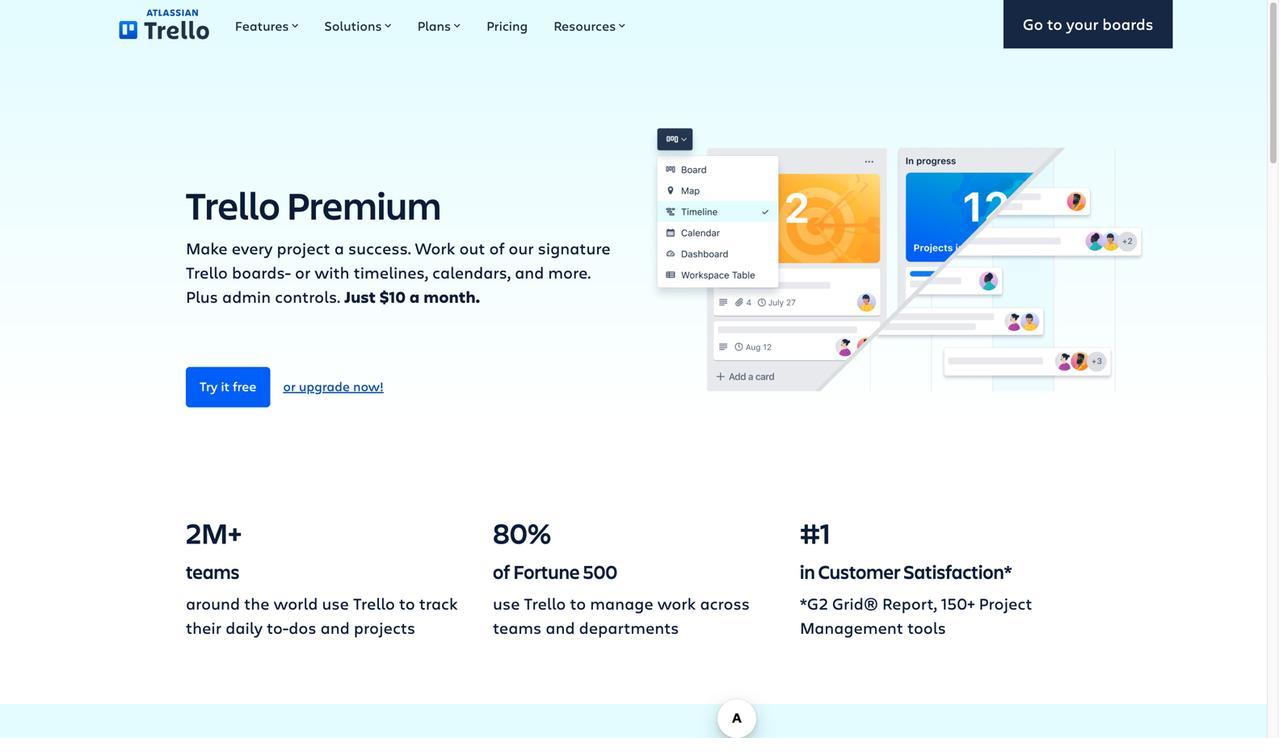 Task type: vqa. For each thing, say whether or not it's contained in the screenshot.
in
yes



Task type: describe. For each thing, give the bounding box(es) containing it.
premium
[[286, 179, 441, 231]]

$10
[[380, 286, 406, 308]]

plans
[[418, 17, 451, 34]]

of inside make every project a success. work out of our signature trello boards- or with timelines, calendars, and more. plus admin controls.
[[489, 237, 505, 259]]

try it free
[[200, 378, 256, 395]]

success.
[[348, 237, 411, 259]]

with
[[315, 261, 350, 283]]

use inside 2m+ teams around the world use trello to track their daily to-dos and projects
[[322, 593, 349, 615]]

#1 in customer satisfaction* *g2 grid® report, 150+ project management tools
[[800, 514, 1032, 639]]

resources
[[554, 17, 616, 34]]

just $10 a month.
[[344, 286, 480, 308]]

dos
[[289, 617, 316, 639]]

more.
[[548, 261, 591, 283]]

tools
[[908, 617, 946, 639]]

departments
[[579, 617, 679, 639]]

to-
[[267, 617, 289, 639]]

trello premium
[[186, 179, 441, 231]]

world
[[274, 593, 318, 615]]

pricing
[[487, 17, 528, 34]]

80%
[[493, 514, 552, 552]]

or inside make every project a success. work out of our signature trello boards- or with timelines, calendars, and more. plus admin controls.
[[295, 261, 311, 283]]

admin
[[222, 286, 271, 307]]

go to your boards
[[1023, 13, 1154, 34]]

month.
[[424, 286, 480, 308]]

timelines,
[[354, 261, 428, 283]]

teams inside 80% of fortune 500 use trello to manage work across teams and departments
[[493, 617, 542, 639]]

to inside "link"
[[1047, 13, 1063, 34]]

our
[[509, 237, 534, 259]]

controls.
[[275, 286, 340, 307]]

manage
[[590, 593, 654, 615]]

satisfaction*
[[904, 559, 1012, 585]]

management
[[800, 617, 903, 639]]

1 vertical spatial or
[[283, 378, 296, 395]]

and inside make every project a success. work out of our signature trello boards- or with timelines, calendars, and more. plus admin controls.
[[515, 261, 544, 283]]

80% of fortune 500 use trello to manage work across teams and departments
[[493, 514, 750, 639]]

a inside make every project a success. work out of our signature trello boards- or with timelines, calendars, and more. plus admin controls.
[[334, 237, 344, 259]]

it
[[221, 378, 230, 395]]

projects
[[354, 617, 415, 639]]

#1
[[800, 514, 831, 552]]

make
[[186, 237, 228, 259]]

track
[[419, 593, 458, 615]]

and inside 80% of fortune 500 use trello to manage work across teams and departments
[[546, 617, 575, 639]]

illustration of timeline view, an essential feature of trello for business tools image
[[647, 116, 1158, 411]]

report,
[[882, 593, 937, 615]]

features
[[235, 17, 289, 34]]

*g2
[[800, 593, 828, 615]]

plans button
[[405, 0, 474, 48]]

calendars,
[[432, 261, 511, 283]]

work
[[415, 237, 455, 259]]

just
[[344, 286, 376, 308]]

trello up every
[[186, 179, 280, 231]]

work
[[658, 593, 696, 615]]

boards
[[1103, 13, 1154, 34]]

your
[[1067, 13, 1099, 34]]

or upgrade now!
[[283, 378, 384, 395]]

their
[[186, 617, 222, 639]]



Task type: locate. For each thing, give the bounding box(es) containing it.
fortune
[[514, 559, 580, 585]]

and down "fortune"
[[546, 617, 575, 639]]

teams down "fortune"
[[493, 617, 542, 639]]

project
[[979, 593, 1032, 615]]

boards-
[[232, 261, 291, 283]]

upgrade
[[299, 378, 350, 395]]

customer
[[818, 559, 901, 585]]

atlassian trello image
[[119, 9, 209, 39]]

1 use from the left
[[322, 593, 349, 615]]

0 vertical spatial of
[[489, 237, 505, 259]]

pricing link
[[474, 0, 541, 48]]

or upgrade now! link
[[270, 368, 397, 407]]

of inside 80% of fortune 500 use trello to manage work across teams and departments
[[493, 559, 510, 585]]

out
[[459, 237, 485, 259]]

use right the world on the left bottom of the page
[[322, 593, 349, 615]]

0 vertical spatial or
[[295, 261, 311, 283]]

of left 'our'
[[489, 237, 505, 259]]

to left track
[[399, 593, 415, 615]]

to
[[1047, 13, 1063, 34], [399, 593, 415, 615], [570, 593, 586, 615]]

1 horizontal spatial use
[[493, 593, 520, 615]]

2m+
[[186, 514, 242, 552]]

now!
[[353, 378, 384, 395]]

0 horizontal spatial use
[[322, 593, 349, 615]]

trello inside 80% of fortune 500 use trello to manage work across teams and departments
[[524, 593, 566, 615]]

trello
[[186, 179, 280, 231], [186, 261, 228, 283], [353, 593, 395, 615], [524, 593, 566, 615]]

to down 500
[[570, 593, 586, 615]]

make every project a success. work out of our signature trello boards- or with timelines, calendars, and more. plus admin controls.
[[186, 237, 611, 307]]

0 vertical spatial a
[[334, 237, 344, 259]]

use
[[322, 593, 349, 615], [493, 593, 520, 615]]

1 horizontal spatial a
[[410, 286, 420, 308]]

trello down "fortune"
[[524, 593, 566, 615]]

go to your boards link
[[1004, 0, 1173, 48]]

to right go
[[1047, 13, 1063, 34]]

or down project
[[295, 261, 311, 283]]

solutions
[[324, 17, 382, 34]]

1 vertical spatial a
[[410, 286, 420, 308]]

teams up around
[[186, 559, 239, 585]]

1 horizontal spatial to
[[570, 593, 586, 615]]

150+
[[941, 593, 975, 615]]

try it free link
[[186, 367, 270, 408]]

1 horizontal spatial and
[[515, 261, 544, 283]]

a
[[334, 237, 344, 259], [410, 286, 420, 308]]

and inside 2m+ teams around the world use trello to track their daily to-dos and projects
[[320, 617, 350, 639]]

signature
[[538, 237, 611, 259]]

0 horizontal spatial a
[[334, 237, 344, 259]]

solutions button
[[312, 0, 405, 48]]

to inside 2m+ teams around the world use trello to track their daily to-dos and projects
[[399, 593, 415, 615]]

use down "fortune"
[[493, 593, 520, 615]]

trello up projects
[[353, 593, 395, 615]]

every
[[232, 237, 273, 259]]

resources button
[[541, 0, 639, 48]]

trello inside 2m+ teams around the world use trello to track their daily to-dos and projects
[[353, 593, 395, 615]]

the
[[244, 593, 270, 615]]

try
[[200, 378, 218, 395]]

and right dos
[[320, 617, 350, 639]]

to inside 80% of fortune 500 use trello to manage work across teams and departments
[[570, 593, 586, 615]]

and
[[515, 261, 544, 283], [320, 617, 350, 639], [546, 617, 575, 639]]

features button
[[222, 0, 312, 48]]

2m+ teams around the world use trello to track their daily to-dos and projects
[[186, 514, 458, 639]]

2 use from the left
[[493, 593, 520, 615]]

2 horizontal spatial and
[[546, 617, 575, 639]]

0 horizontal spatial and
[[320, 617, 350, 639]]

0 vertical spatial teams
[[186, 559, 239, 585]]

a right $10
[[410, 286, 420, 308]]

1 vertical spatial teams
[[493, 617, 542, 639]]

across
[[700, 593, 750, 615]]

0 horizontal spatial teams
[[186, 559, 239, 585]]

1 horizontal spatial teams
[[493, 617, 542, 639]]

0 horizontal spatial to
[[399, 593, 415, 615]]

and down 'our'
[[515, 261, 544, 283]]

of
[[489, 237, 505, 259], [493, 559, 510, 585]]

trello down make
[[186, 261, 228, 283]]

500
[[583, 559, 618, 585]]

of down 80%
[[493, 559, 510, 585]]

daily
[[226, 617, 263, 639]]

use inside 80% of fortune 500 use trello to manage work across teams and departments
[[493, 593, 520, 615]]

or left the upgrade
[[283, 378, 296, 395]]

a up the with
[[334, 237, 344, 259]]

plus
[[186, 286, 218, 307]]

around
[[186, 593, 240, 615]]

in
[[800, 559, 815, 585]]

1 vertical spatial of
[[493, 559, 510, 585]]

trello inside make every project a success. work out of our signature trello boards- or with timelines, calendars, and more. plus admin controls.
[[186, 261, 228, 283]]

free
[[233, 378, 256, 395]]

teams
[[186, 559, 239, 585], [493, 617, 542, 639]]

project
[[277, 237, 330, 259]]

or
[[295, 261, 311, 283], [283, 378, 296, 395]]

grid®
[[832, 593, 878, 615]]

teams inside 2m+ teams around the world use trello to track their daily to-dos and projects
[[186, 559, 239, 585]]

go
[[1023, 13, 1043, 34]]

2 horizontal spatial to
[[1047, 13, 1063, 34]]



